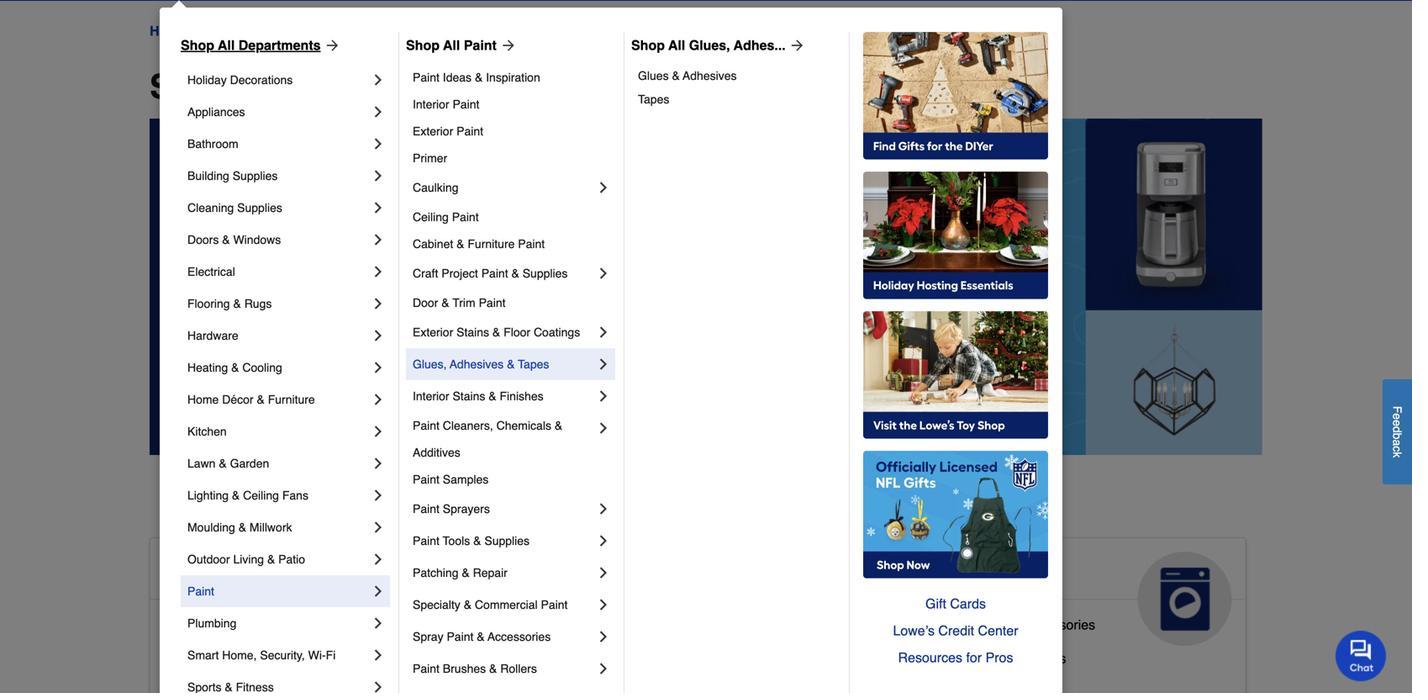 Task type: describe. For each thing, give the bounding box(es) containing it.
fi
[[326, 648, 336, 662]]

glues & adhesives link
[[638, 64, 838, 87]]

paint down paint samples
[[413, 502, 440, 516]]

paint sprayers
[[413, 502, 490, 516]]

exterior stains & floor coatings
[[413, 325, 580, 339]]

accessories for spray paint & accessories
[[488, 630, 551, 643]]

0 horizontal spatial ceiling
[[243, 489, 279, 502]]

f e e d b a c k
[[1392, 406, 1405, 458]]

spray paint & accessories
[[413, 630, 551, 643]]

chevron right image for specialty & commercial paint
[[595, 596, 612, 613]]

inspiration
[[486, 71, 541, 84]]

chevron right image for building supplies
[[370, 167, 387, 184]]

accessible for accessible bedroom
[[164, 650, 228, 666]]

cabinet
[[413, 237, 454, 251]]

holiday hosting essentials. image
[[864, 172, 1049, 299]]

paint left tools in the bottom of the page
[[413, 534, 440, 548]]

building
[[188, 169, 229, 183]]

f e e d b a c k button
[[1384, 379, 1413, 484]]

accessible bathroom link
[[164, 613, 290, 647]]

ceiling paint
[[413, 210, 479, 224]]

paint down the outdoor
[[188, 585, 214, 598]]

paint inside 'link'
[[464, 37, 497, 53]]

chevron right image for paint brushes & rollers
[[595, 660, 612, 677]]

paint ideas & inspiration
[[413, 71, 541, 84]]

patio
[[279, 553, 305, 566]]

livestock supplies link
[[539, 640, 650, 674]]

ceiling inside 'link'
[[413, 210, 449, 224]]

resources for pros link
[[864, 644, 1049, 671]]

supplies for cleaning supplies
[[237, 201, 282, 214]]

0 horizontal spatial appliances link
[[188, 96, 370, 128]]

exterior paint link
[[413, 118, 612, 145]]

shop for shop all paint
[[406, 37, 440, 53]]

& up door & trim paint link at the left
[[512, 267, 520, 280]]

0 vertical spatial appliances
[[188, 105, 245, 119]]

moulding & millwork link
[[188, 511, 370, 543]]

coatings
[[534, 325, 580, 339]]

chevron right image for holiday decorations
[[370, 71, 387, 88]]

& right glues
[[672, 69, 680, 82]]

chevron right image for moulding & millwork
[[370, 519, 387, 536]]

paint sprayers link
[[413, 493, 595, 525]]

chevron right image for paint
[[370, 583, 387, 600]]

lawn & garden link
[[188, 447, 370, 479]]

bedroom
[[232, 650, 287, 666]]

& inside "link"
[[219, 457, 227, 470]]

plumbing link
[[188, 607, 370, 639]]

patching & repair link
[[413, 557, 595, 589]]

repair
[[473, 566, 508, 579]]

accessible home image
[[389, 552, 483, 646]]

living
[[233, 553, 264, 566]]

2 e from the top
[[1392, 420, 1405, 426]]

wine
[[988, 650, 1018, 666]]

door & trim paint link
[[413, 289, 612, 316]]

& left repair
[[462, 566, 470, 579]]

& down floor
[[507, 357, 515, 371]]

chevron right image for bathroom
[[370, 135, 387, 152]]

animal
[[539, 558, 617, 585]]

center
[[979, 623, 1019, 638]]

paint down interior paint
[[457, 124, 484, 138]]

pros
[[986, 650, 1014, 665]]

1 horizontal spatial appliances
[[914, 558, 1039, 585]]

paint right spray
[[447, 630, 474, 643]]

cleaning
[[188, 201, 234, 214]]

pet inside 'animal & pet care'
[[647, 558, 684, 585]]

& left rugs
[[233, 297, 241, 310]]

cleaning supplies link
[[188, 192, 370, 224]]

cleaners,
[[443, 419, 493, 432]]

& left trim
[[442, 296, 450, 310]]

holiday decorations link
[[188, 64, 370, 96]]

shop for shop all departments
[[181, 37, 214, 53]]

door
[[413, 296, 438, 310]]

departments up holiday decorations in the top of the page
[[202, 23, 279, 39]]

chevron right image for doors & windows
[[370, 231, 387, 248]]

k
[[1392, 452, 1405, 458]]

0 horizontal spatial adhesives
[[450, 357, 504, 371]]

1 vertical spatial appliances link
[[900, 538, 1246, 646]]

paint cleaners, chemicals & additives
[[413, 419, 566, 459]]

credit
[[939, 623, 975, 638]]

enjoy savings year-round. no matter what you're shopping for, find what you need at a great price. image
[[150, 119, 1263, 455]]

appliance
[[914, 617, 973, 632]]

heating
[[188, 361, 228, 374]]

paint inside 'link'
[[452, 210, 479, 224]]

caulking
[[413, 181, 459, 194]]

0 horizontal spatial furniture
[[268, 393, 315, 406]]

shop all glues, adhes...
[[632, 37, 786, 53]]

spray
[[413, 630, 444, 643]]

parts
[[976, 617, 1008, 632]]

lighting & ceiling fans
[[188, 489, 309, 502]]

chevron right image for patching & repair
[[595, 564, 612, 581]]

glues & adhesives
[[638, 69, 737, 82]]

ideas
[[443, 71, 472, 84]]

2 vertical spatial home
[[294, 558, 359, 585]]

& inside 'link'
[[239, 521, 246, 534]]

departments for shop
[[294, 67, 500, 106]]

chevron right image for cleaning supplies
[[370, 199, 387, 216]]

hardware link
[[188, 320, 370, 352]]

& inside 'animal & pet care'
[[624, 558, 641, 585]]

visit the lowe's toy shop. image
[[864, 311, 1049, 439]]

beverage & wine chillers
[[914, 650, 1067, 666]]

paint down additives
[[413, 473, 440, 486]]

craft project paint & supplies link
[[413, 257, 595, 289]]

all for shop all departments
[[243, 67, 285, 106]]

pet beds, houses, & furniture
[[539, 677, 721, 693]]

& left cooling
[[231, 361, 239, 374]]

windows
[[233, 233, 281, 246]]

beverage
[[914, 650, 971, 666]]

paint brushes & rollers
[[413, 662, 537, 675]]

accessories for appliance parts & accessories
[[1024, 617, 1096, 632]]

arrow right image
[[497, 37, 517, 54]]

patching
[[413, 566, 459, 579]]

beds,
[[563, 677, 597, 693]]

b
[[1392, 433, 1405, 439]]

0 vertical spatial adhesives
[[683, 69, 737, 82]]

appliance parts & accessories
[[914, 617, 1096, 632]]

chevron right image for paint sprayers
[[595, 500, 612, 517]]

a
[[1392, 439, 1405, 446]]

supplies up patching & repair link
[[485, 534, 530, 548]]

shop all glues, adhes... link
[[632, 35, 806, 56]]

officially licensed n f l gifts. shop now. image
[[864, 451, 1049, 579]]

chillers
[[1022, 650, 1067, 666]]

all for shop all paint
[[443, 37, 460, 53]]

chevron right image for home décor & furniture
[[370, 391, 387, 408]]

1 vertical spatial glues,
[[413, 357, 447, 371]]

appliance parts & accessories link
[[914, 613, 1096, 647]]

flooring & rugs link
[[188, 288, 370, 320]]

care
[[539, 585, 591, 612]]

smart home, security, wi-fi link
[[188, 639, 370, 671]]

heating & cooling
[[188, 361, 282, 374]]

lowe's
[[894, 623, 935, 638]]

2 horizontal spatial furniture
[[667, 677, 721, 693]]

moulding
[[188, 521, 235, 534]]

stains for interior
[[453, 389, 486, 403]]

chevron right image for interior stains & finishes
[[595, 388, 612, 405]]

fans
[[282, 489, 309, 502]]

exterior for exterior paint
[[413, 124, 454, 138]]

chevron right image for lawn & garden
[[370, 455, 387, 472]]

stains for exterior
[[457, 325, 490, 339]]

interior paint
[[413, 98, 480, 111]]

patching & repair
[[413, 566, 508, 579]]

supplies up door & trim paint link at the left
[[523, 267, 568, 280]]



Task type: locate. For each thing, give the bounding box(es) containing it.
doors & windows link
[[188, 224, 370, 256]]

1 accessible from the top
[[164, 558, 287, 585]]

appliances image
[[1139, 552, 1233, 646]]

shop for shop all glues, adhes...
[[632, 37, 665, 53]]

& up paint brushes & rollers
[[477, 630, 485, 643]]

chevron right image for smart home, security, wi-fi
[[370, 647, 387, 664]]

chevron right image for lighting & ceiling fans
[[370, 487, 387, 504]]

interior up 'exterior paint'
[[413, 98, 450, 111]]

accessories up chillers
[[1024, 617, 1096, 632]]

houses,
[[601, 677, 650, 693]]

exterior down door
[[413, 325, 454, 339]]

all inside 'link'
[[443, 37, 460, 53]]

cabinet & furniture paint
[[413, 237, 545, 251]]

paint left 'ideas'
[[413, 71, 440, 84]]

caulking link
[[413, 172, 595, 204]]

shop inside 'link'
[[406, 37, 440, 53]]

1 e from the top
[[1392, 413, 1405, 420]]

& right 'décor'
[[257, 393, 265, 406]]

0 vertical spatial exterior
[[413, 124, 454, 138]]

0 horizontal spatial shop
[[181, 37, 214, 53]]

1 vertical spatial ceiling
[[243, 489, 279, 502]]

& right the cabinet
[[457, 237, 465, 251]]

1 vertical spatial furniture
[[268, 393, 315, 406]]

3 accessible from the top
[[164, 650, 228, 666]]

appliances
[[188, 105, 245, 119], [914, 558, 1039, 585]]

& right lawn
[[219, 457, 227, 470]]

& right doors
[[222, 233, 230, 246]]

0 horizontal spatial tapes
[[518, 357, 550, 371]]

furniture up kitchen link
[[268, 393, 315, 406]]

interior paint link
[[413, 91, 612, 118]]

paint ideas & inspiration link
[[413, 64, 612, 91]]

craft project paint & supplies
[[413, 267, 568, 280]]

accessible down 'plumbing' at the bottom left of the page
[[164, 650, 228, 666]]

adhesives up interior stains & finishes
[[450, 357, 504, 371]]

interior for interior stains & finishes
[[413, 389, 450, 403]]

chevron right image for caulking
[[595, 179, 612, 196]]

all for shop all glues, adhes...
[[669, 37, 686, 53]]

chevron right image for spray paint & accessories
[[595, 628, 612, 645]]

1 horizontal spatial glues,
[[689, 37, 731, 53]]

interior for interior paint
[[413, 98, 450, 111]]

1 vertical spatial exterior
[[413, 325, 454, 339]]

arrow right image for shop all glues, adhes...
[[786, 37, 806, 54]]

chevron right image for heating & cooling
[[370, 359, 387, 376]]

heating & cooling link
[[188, 352, 370, 384]]

tapes down glues
[[638, 93, 670, 106]]

paint up cabinet & furniture paint
[[452, 210, 479, 224]]

furniture right houses,
[[667, 677, 721, 693]]

appliances link up chillers
[[900, 538, 1246, 646]]

building supplies
[[188, 169, 278, 183]]

accessible down moulding
[[164, 558, 287, 585]]

tapes inside 'link'
[[638, 93, 670, 106]]

exterior stains & floor coatings link
[[413, 316, 595, 348]]

adhesives down shop all glues, adhes...
[[683, 69, 737, 82]]

exterior inside exterior stains & floor coatings link
[[413, 325, 454, 339]]

& right the chemicals
[[555, 419, 563, 432]]

exterior inside exterior paint link
[[413, 124, 454, 138]]

smart home, security, wi-fi
[[188, 648, 336, 662]]

chevron right image
[[370, 71, 387, 88], [370, 167, 387, 184], [595, 179, 612, 196], [370, 199, 387, 216], [370, 231, 387, 248], [370, 263, 387, 280], [595, 265, 612, 282], [370, 327, 387, 344], [595, 388, 612, 405], [595, 420, 612, 437], [370, 455, 387, 472], [370, 487, 387, 504], [595, 532, 612, 549], [370, 551, 387, 568], [595, 564, 612, 581], [595, 596, 612, 613], [370, 615, 387, 632], [595, 628, 612, 645], [370, 647, 387, 664], [595, 660, 612, 677], [370, 679, 387, 693]]

1 horizontal spatial shop
[[406, 37, 440, 53]]

1 horizontal spatial arrow right image
[[786, 37, 806, 54]]

specialty
[[413, 598, 461, 611]]

arrow right image inside shop all departments link
[[321, 37, 341, 54]]

2 vertical spatial furniture
[[667, 677, 721, 693]]

bathroom link
[[188, 128, 370, 160]]

exterior up primer
[[413, 124, 454, 138]]

departments for shop
[[239, 37, 321, 53]]

1 horizontal spatial accessories
[[1024, 617, 1096, 632]]

arrow right image inside shop all glues, adhes... link
[[786, 37, 806, 54]]

security,
[[260, 648, 305, 662]]

glues
[[638, 69, 669, 82]]

home for home
[[150, 23, 187, 39]]

arrow right image up glues & adhesives link
[[786, 37, 806, 54]]

bathroom up building
[[188, 137, 239, 151]]

accessories
[[1024, 617, 1096, 632], [488, 630, 551, 643]]

& left millwork on the left of the page
[[239, 521, 246, 534]]

chevron right image
[[370, 103, 387, 120], [370, 135, 387, 152], [370, 295, 387, 312], [595, 324, 612, 341], [595, 356, 612, 373], [370, 359, 387, 376], [370, 391, 387, 408], [370, 423, 387, 440], [595, 500, 612, 517], [370, 519, 387, 536], [370, 583, 387, 600]]

1 vertical spatial accessible
[[164, 617, 228, 632]]

1 interior from the top
[[413, 98, 450, 111]]

paint down cabinet & furniture paint
[[482, 267, 508, 280]]

ceiling up the cabinet
[[413, 210, 449, 224]]

1 vertical spatial interior
[[413, 389, 450, 403]]

all for shop all departments
[[218, 37, 235, 53]]

& left floor
[[493, 325, 501, 339]]

animal & pet care
[[539, 558, 684, 612]]

shop all departments link
[[181, 35, 341, 56]]

1 exterior from the top
[[413, 124, 454, 138]]

departments up holiday decorations link
[[239, 37, 321, 53]]

0 horizontal spatial arrow right image
[[321, 37, 341, 54]]

paint samples link
[[413, 466, 612, 493]]

0 vertical spatial accessible
[[164, 558, 287, 585]]

for
[[967, 650, 982, 665]]

chevron right image for exterior stains & floor coatings
[[595, 324, 612, 341]]

exterior paint
[[413, 124, 484, 138]]

1 horizontal spatial appliances link
[[900, 538, 1246, 646]]

all down shop all departments link
[[243, 67, 285, 106]]

accessible home
[[164, 558, 359, 585]]

0 vertical spatial bathroom
[[188, 137, 239, 151]]

1 vertical spatial stains
[[453, 389, 486, 403]]

accessories up rollers
[[488, 630, 551, 643]]

stains inside interior stains & finishes link
[[453, 389, 486, 403]]

0 horizontal spatial accessories
[[488, 630, 551, 643]]

& right tools in the bottom of the page
[[474, 534, 481, 548]]

e up d
[[1392, 413, 1405, 420]]

shop up paint ideas & inspiration
[[406, 37, 440, 53]]

2 shop from the left
[[406, 37, 440, 53]]

moulding & millwork
[[188, 521, 292, 534]]

wi-
[[308, 648, 326, 662]]

hardware
[[188, 329, 239, 342]]

accessible for accessible bathroom
[[164, 617, 228, 632]]

outdoor living & patio
[[188, 553, 305, 566]]

paint link
[[188, 575, 370, 607]]

1 horizontal spatial furniture
[[468, 237, 515, 251]]

chevron right image for flooring & rugs
[[370, 295, 387, 312]]

paint up paint ideas & inspiration
[[464, 37, 497, 53]]

0 vertical spatial ceiling
[[413, 210, 449, 224]]

2 horizontal spatial shop
[[632, 37, 665, 53]]

gift cards
[[926, 596, 987, 611]]

appliances down holiday
[[188, 105, 245, 119]]

doors & windows
[[188, 233, 281, 246]]

0 horizontal spatial pet
[[539, 677, 559, 693]]

& left pros
[[975, 650, 984, 666]]

interior up cleaners,
[[413, 389, 450, 403]]

outdoor living & patio link
[[188, 543, 370, 575]]

trim
[[453, 296, 476, 310]]

bathroom inside 'link'
[[232, 617, 290, 632]]

supplies for livestock supplies
[[599, 644, 650, 659]]

supplies for building supplies
[[233, 169, 278, 183]]

& left "patio"
[[267, 553, 275, 566]]

kitchen link
[[188, 415, 370, 447]]

shop up holiday
[[181, 37, 214, 53]]

1 vertical spatial adhesives
[[450, 357, 504, 371]]

shop up glues
[[632, 37, 665, 53]]

glues, up interior stains & finishes
[[413, 357, 447, 371]]

paint down 'ideas'
[[453, 98, 480, 111]]

appliances up cards
[[914, 558, 1039, 585]]

None search field
[[532, 0, 991, 3]]

& right lighting
[[232, 489, 240, 502]]

chemicals
[[497, 419, 552, 432]]

stains up cleaners,
[[453, 389, 486, 403]]

2 arrow right image from the left
[[786, 37, 806, 54]]

finishes
[[500, 389, 544, 403]]

departments link
[[202, 21, 279, 41]]

interior stains & finishes
[[413, 389, 544, 403]]

accessible bathroom
[[164, 617, 290, 632]]

home,
[[222, 648, 257, 662]]

paint cleaners, chemicals & additives link
[[413, 412, 595, 466]]

accessible up smart
[[164, 617, 228, 632]]

chevron right image for outdoor living & patio
[[370, 551, 387, 568]]

plumbing
[[188, 616, 237, 630]]

1 vertical spatial appliances
[[914, 558, 1039, 585]]

lawn & garden
[[188, 457, 269, 470]]

2 accessible from the top
[[164, 617, 228, 632]]

paint down animal
[[541, 598, 568, 611]]

home décor & furniture
[[188, 393, 315, 406]]

supplies up cleaning supplies
[[233, 169, 278, 183]]

ceiling
[[413, 210, 449, 224], [243, 489, 279, 502]]

chevron right image for kitchen
[[370, 423, 387, 440]]

flooring
[[188, 297, 230, 310]]

furniture
[[468, 237, 515, 251], [268, 393, 315, 406], [667, 677, 721, 693]]

electrical
[[188, 265, 235, 278]]

1 shop from the left
[[181, 37, 214, 53]]

1 vertical spatial bathroom
[[232, 617, 290, 632]]

furniture up craft project paint & supplies
[[468, 237, 515, 251]]

lawn
[[188, 457, 216, 470]]

0 horizontal spatial home
[[150, 23, 187, 39]]

bathroom up smart home, security, wi-fi at left bottom
[[232, 617, 290, 632]]

stains down trim
[[457, 325, 490, 339]]

0 vertical spatial pet
[[647, 558, 684, 585]]

chevron right image for glues, adhesives & tapes
[[595, 356, 612, 373]]

0 vertical spatial interior
[[413, 98, 450, 111]]

& right 'ideas'
[[475, 71, 483, 84]]

cards
[[951, 596, 987, 611]]

paint inside "paint cleaners, chemicals & additives"
[[413, 419, 440, 432]]

2 horizontal spatial home
[[294, 558, 359, 585]]

departments
[[202, 23, 279, 39], [239, 37, 321, 53], [294, 67, 500, 106]]

departments up 'exterior paint'
[[294, 67, 500, 106]]

animal & pet care image
[[764, 552, 858, 646]]

accessible for accessible home
[[164, 558, 287, 585]]

0 vertical spatial appliances link
[[188, 96, 370, 128]]

accessible
[[164, 558, 287, 585], [164, 617, 228, 632], [164, 650, 228, 666]]

supplies inside "link"
[[599, 644, 650, 659]]

& right animal
[[624, 558, 641, 585]]

1 vertical spatial home
[[188, 393, 219, 406]]

e up b
[[1392, 420, 1405, 426]]

garden
[[230, 457, 269, 470]]

1 arrow right image from the left
[[321, 37, 341, 54]]

paint brushes & rollers link
[[413, 653, 595, 685]]

& left rollers
[[490, 662, 497, 675]]

0 vertical spatial furniture
[[468, 237, 515, 251]]

0 vertical spatial stains
[[457, 325, 490, 339]]

home for home décor & furniture
[[188, 393, 219, 406]]

arrow right image up shop all departments
[[321, 37, 341, 54]]

appliances link down decorations
[[188, 96, 370, 128]]

1 horizontal spatial home
[[188, 393, 219, 406]]

0 vertical spatial glues,
[[689, 37, 731, 53]]

find gifts for the diyer. image
[[864, 32, 1049, 160]]

all up 'ideas'
[[443, 37, 460, 53]]

chevron right image for paint cleaners, chemicals & additives
[[595, 420, 612, 437]]

all up "glues & adhesives"
[[669, 37, 686, 53]]

beverage & wine chillers link
[[914, 647, 1067, 680]]

home link
[[150, 21, 187, 41]]

lowe's credit center
[[894, 623, 1019, 638]]

holiday decorations
[[188, 73, 293, 87]]

& right parts
[[1011, 617, 1020, 632]]

0 horizontal spatial appliances
[[188, 105, 245, 119]]

millwork
[[250, 521, 292, 534]]

tapes up finishes
[[518, 357, 550, 371]]

specialty & commercial paint
[[413, 598, 568, 611]]

chevron right image for paint tools & supplies
[[595, 532, 612, 549]]

cooling
[[243, 361, 282, 374]]

brushes
[[443, 662, 486, 675]]

paint down spray
[[413, 662, 440, 675]]

1 horizontal spatial tapes
[[638, 93, 670, 106]]

1 horizontal spatial ceiling
[[413, 210, 449, 224]]

0 vertical spatial home
[[150, 23, 187, 39]]

2 interior from the top
[[413, 389, 450, 403]]

paint down ceiling paint 'link'
[[518, 237, 545, 251]]

glues, adhesives & tapes
[[413, 357, 550, 371]]

all up holiday decorations in the top of the page
[[218, 37, 235, 53]]

resources for pros
[[899, 650, 1014, 665]]

2 exterior from the top
[[413, 325, 454, 339]]

supplies up windows
[[237, 201, 282, 214]]

animal & pet care link
[[525, 538, 871, 646]]

1 vertical spatial tapes
[[518, 357, 550, 371]]

0 horizontal spatial glues,
[[413, 357, 447, 371]]

2 vertical spatial accessible
[[164, 650, 228, 666]]

paint samples
[[413, 473, 489, 486]]

chevron right image for hardware
[[370, 327, 387, 344]]

paint up additives
[[413, 419, 440, 432]]

glues, up "glues & adhesives"
[[689, 37, 731, 53]]

adhes...
[[734, 37, 786, 53]]

exterior for exterior stains & floor coatings
[[413, 325, 454, 339]]

arrow right image for shop all departments
[[321, 37, 341, 54]]

f
[[1392, 406, 1405, 413]]

interior
[[413, 98, 450, 111], [413, 389, 450, 403]]

1 vertical spatial pet
[[539, 677, 559, 693]]

0 vertical spatial tapes
[[638, 93, 670, 106]]

accessible inside 'link'
[[164, 617, 228, 632]]

gift
[[926, 596, 947, 611]]

ceiling up millwork on the left of the page
[[243, 489, 279, 502]]

& inside "paint cleaners, chemicals & additives"
[[555, 419, 563, 432]]

& left finishes
[[489, 389, 497, 403]]

livestock
[[539, 644, 595, 659]]

supplies up pet beds, houses, & furniture link
[[599, 644, 650, 659]]

home décor & furniture link
[[188, 384, 370, 415]]

1 horizontal spatial adhesives
[[683, 69, 737, 82]]

& right specialty
[[464, 598, 472, 611]]

shop all paint link
[[406, 35, 517, 56]]

chevron right image for plumbing
[[370, 615, 387, 632]]

chevron right image for appliances
[[370, 103, 387, 120]]

door & trim paint
[[413, 296, 506, 310]]

primer
[[413, 151, 448, 165]]

shop
[[150, 67, 234, 106]]

1 horizontal spatial pet
[[647, 558, 684, 585]]

c
[[1392, 446, 1405, 452]]

chat invite button image
[[1336, 630, 1388, 681]]

outdoor
[[188, 553, 230, 566]]

livestock supplies
[[539, 644, 650, 659]]

glues, adhesives & tapes link
[[413, 348, 595, 380]]

chevron right image for craft project paint & supplies
[[595, 265, 612, 282]]

arrow right image
[[321, 37, 341, 54], [786, 37, 806, 54]]

additives
[[413, 446, 461, 459]]

stains inside exterior stains & floor coatings link
[[457, 325, 490, 339]]

3 shop from the left
[[632, 37, 665, 53]]

& right houses,
[[654, 677, 663, 693]]

paint right trim
[[479, 296, 506, 310]]

shop all paint
[[406, 37, 497, 53]]

chevron right image for electrical
[[370, 263, 387, 280]]



Task type: vqa. For each thing, say whether or not it's contained in the screenshot.
10th )
no



